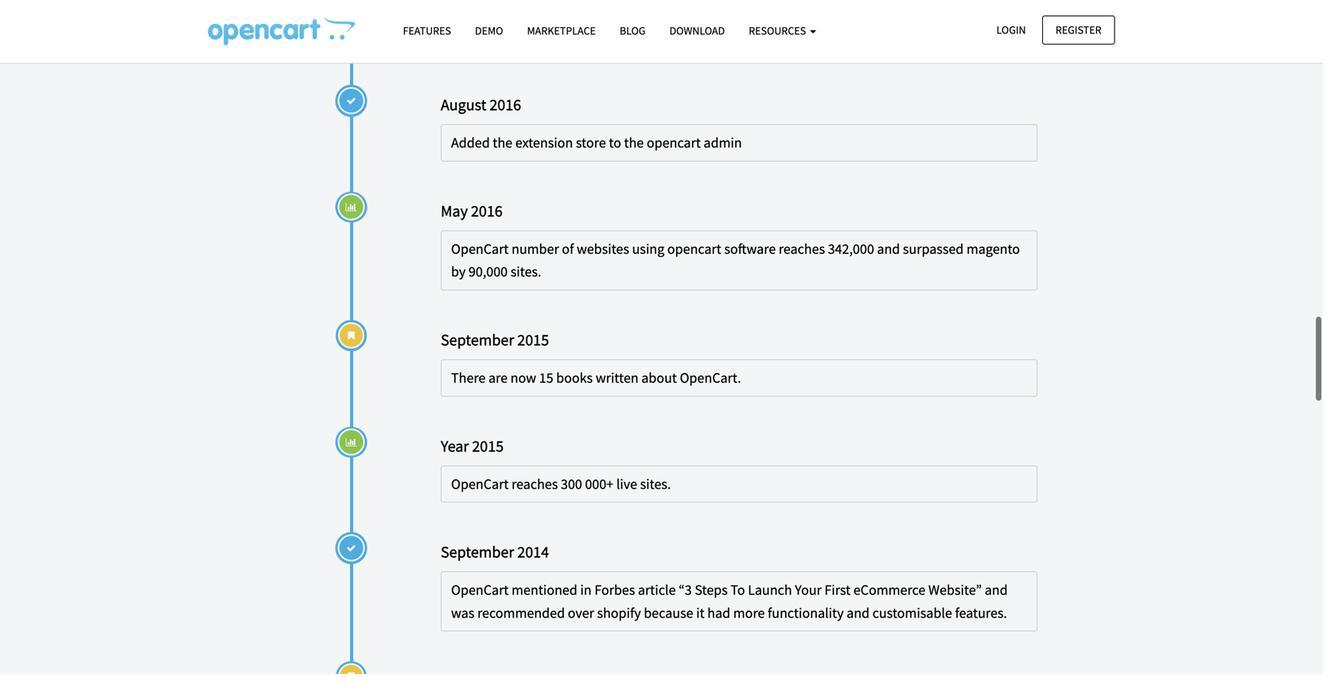 Task type: vqa. For each thing, say whether or not it's contained in the screenshot.
2nd OpenCart
yes



Task type: describe. For each thing, give the bounding box(es) containing it.
features
[[403, 23, 451, 38]]

register link
[[1043, 16, 1116, 45]]

mentioned
[[512, 582, 578, 600]]

there are now 15 books written about opencart.
[[451, 370, 742, 388]]

opencart mentioned in forbes article "3 steps to launch your first ecommerce website" and was recommended over shopify because it had more functionality and customisable features.
[[451, 582, 1008, 623]]

blog link
[[608, 17, 658, 45]]

000+
[[585, 476, 614, 494]]

live
[[617, 476, 638, 494]]

resources
[[749, 23, 809, 38]]

august
[[441, 96, 487, 116]]

website"
[[929, 582, 983, 600]]

2 the from the left
[[624, 135, 644, 153]]

september for september 2014
[[441, 543, 515, 563]]

login
[[997, 23, 1027, 37]]

opencart for september
[[451, 582, 509, 600]]

september 2014
[[441, 543, 549, 563]]

2016 for may 2016
[[471, 202, 503, 222]]

launch
[[748, 582, 793, 600]]

store
[[576, 135, 606, 153]]

features.
[[956, 605, 1008, 623]]

software
[[725, 241, 776, 259]]

2015 for year 2015
[[472, 437, 504, 457]]

to
[[609, 135, 622, 153]]

added the extension store to the opencart admin
[[451, 135, 742, 153]]

"3
[[679, 582, 692, 600]]

2016 for august 2016
[[490, 96, 522, 116]]

2014
[[518, 543, 549, 563]]

year
[[441, 437, 469, 457]]

marketplace link
[[515, 17, 608, 45]]

2 vertical spatial and
[[847, 605, 870, 623]]

about
[[642, 370, 677, 388]]

register
[[1056, 23, 1102, 37]]

90,000
[[469, 264, 508, 282]]

opencart.
[[680, 370, 742, 388]]

2 horizontal spatial and
[[985, 582, 1008, 600]]

extension
[[516, 135, 573, 153]]

may
[[441, 202, 468, 222]]

your
[[795, 582, 822, 600]]

may 2016
[[441, 202, 503, 222]]

number
[[512, 241, 559, 259]]

and inside opencart number of websites using opencart software reaches 342,000 and surpassed magento by 90,000 sites.
[[878, 241, 901, 259]]

download link
[[658, 17, 737, 45]]

to
[[731, 582, 746, 600]]

are
[[489, 370, 508, 388]]

over
[[568, 605, 595, 623]]

300
[[561, 476, 583, 494]]

opencart for year
[[451, 476, 509, 494]]



Task type: locate. For each thing, give the bounding box(es) containing it.
1 vertical spatial sites.
[[641, 476, 671, 494]]

added
[[451, 135, 490, 153]]

recommended
[[478, 605, 565, 623]]

2 september from the top
[[441, 543, 515, 563]]

opencart number of websites using opencart software reaches 342,000 and surpassed magento by 90,000 sites.
[[451, 241, 1021, 282]]

1 vertical spatial 2015
[[472, 437, 504, 457]]

1 vertical spatial and
[[985, 582, 1008, 600]]

magento
[[967, 241, 1021, 259]]

september up the there
[[441, 331, 515, 351]]

functionality
[[768, 605, 844, 623]]

steps
[[695, 582, 728, 600]]

update
[[591, 29, 633, 46]]

using
[[633, 241, 665, 259]]

0 vertical spatial opencart
[[647, 135, 701, 153]]

demo
[[475, 23, 504, 38]]

website
[[541, 29, 588, 46]]

september 2015
[[441, 331, 549, 351]]

marketplace
[[527, 23, 596, 38]]

demo link
[[463, 17, 515, 45]]

0 vertical spatial opencart
[[451, 241, 509, 259]]

1 horizontal spatial sites.
[[641, 476, 671, 494]]

first
[[825, 582, 851, 600]]

opencart.com
[[451, 29, 538, 46]]

the right added
[[493, 135, 513, 153]]

features link
[[391, 17, 463, 45]]

1 horizontal spatial and
[[878, 241, 901, 259]]

opencart
[[647, 135, 701, 153], [668, 241, 722, 259]]

written
[[596, 370, 639, 388]]

august 2016
[[441, 96, 522, 116]]

because
[[644, 605, 694, 623]]

opencart.com website update
[[451, 29, 633, 46]]

and
[[878, 241, 901, 259], [985, 582, 1008, 600], [847, 605, 870, 623]]

ecommerce
[[854, 582, 926, 600]]

0 horizontal spatial the
[[493, 135, 513, 153]]

opencart
[[451, 241, 509, 259], [451, 476, 509, 494], [451, 582, 509, 600]]

2016 right may
[[471, 202, 503, 222]]

1 vertical spatial september
[[441, 543, 515, 563]]

download
[[670, 23, 725, 38]]

september
[[441, 331, 515, 351], [441, 543, 515, 563]]

opencart up 90,000
[[451, 241, 509, 259]]

sites. down number
[[511, 264, 542, 282]]

the right to
[[624, 135, 644, 153]]

1 horizontal spatial the
[[624, 135, 644, 153]]

sites.
[[511, 264, 542, 282], [641, 476, 671, 494]]

1 vertical spatial opencart
[[451, 476, 509, 494]]

0 vertical spatial 2015
[[518, 331, 549, 351]]

there
[[451, 370, 486, 388]]

2016
[[490, 96, 522, 116], [471, 202, 503, 222]]

2 vertical spatial opencart
[[451, 582, 509, 600]]

opencart left admin
[[647, 135, 701, 153]]

0 vertical spatial 2016
[[490, 96, 522, 116]]

0 vertical spatial september
[[441, 331, 515, 351]]

2 opencart from the top
[[451, 476, 509, 494]]

1 the from the left
[[493, 135, 513, 153]]

opencart - company image
[[208, 17, 355, 45]]

1 vertical spatial 2016
[[471, 202, 503, 222]]

2015
[[518, 331, 549, 351], [472, 437, 504, 457]]

opencart for may
[[451, 241, 509, 259]]

reaches inside opencart number of websites using opencart software reaches 342,000 and surpassed magento by 90,000 sites.
[[779, 241, 826, 259]]

2015 up now
[[518, 331, 549, 351]]

the
[[493, 135, 513, 153], [624, 135, 644, 153]]

opencart up 'was'
[[451, 582, 509, 600]]

it
[[697, 605, 705, 623]]

2016 right august
[[490, 96, 522, 116]]

1 vertical spatial opencart
[[668, 241, 722, 259]]

of
[[562, 241, 574, 259]]

0 vertical spatial reaches
[[779, 241, 826, 259]]

342,000
[[828, 241, 875, 259]]

2015 for september 2015
[[518, 331, 549, 351]]

1 horizontal spatial reaches
[[779, 241, 826, 259]]

books
[[557, 370, 593, 388]]

opencart reaches 300 000+ live sites.
[[451, 476, 671, 494]]

opencart down year 2015
[[451, 476, 509, 494]]

resources link
[[737, 17, 829, 45]]

reaches left the 300
[[512, 476, 558, 494]]

15
[[540, 370, 554, 388]]

opencart inside opencart mentioned in forbes article "3 steps to launch your first ecommerce website" and was recommended over shopify because it had more functionality and customisable features.
[[451, 582, 509, 600]]

0 horizontal spatial and
[[847, 605, 870, 623]]

had
[[708, 605, 731, 623]]

now
[[511, 370, 537, 388]]

sites. right live
[[641, 476, 671, 494]]

and up features.
[[985, 582, 1008, 600]]

0 horizontal spatial 2015
[[472, 437, 504, 457]]

admin
[[704, 135, 742, 153]]

customisable
[[873, 605, 953, 623]]

websites
[[577, 241, 630, 259]]

in
[[581, 582, 592, 600]]

opencart inside opencart number of websites using opencart software reaches 342,000 and surpassed magento by 90,000 sites.
[[668, 241, 722, 259]]

forbes
[[595, 582, 636, 600]]

1 september from the top
[[441, 331, 515, 351]]

1 vertical spatial reaches
[[512, 476, 558, 494]]

3 opencart from the top
[[451, 582, 509, 600]]

0 vertical spatial sites.
[[511, 264, 542, 282]]

september for september 2015
[[441, 331, 515, 351]]

reaches
[[779, 241, 826, 259], [512, 476, 558, 494]]

opencart right using
[[668, 241, 722, 259]]

opencart inside opencart number of websites using opencart software reaches 342,000 and surpassed magento by 90,000 sites.
[[451, 241, 509, 259]]

1 opencart from the top
[[451, 241, 509, 259]]

blog
[[620, 23, 646, 38]]

1 horizontal spatial 2015
[[518, 331, 549, 351]]

september left 2014
[[441, 543, 515, 563]]

by
[[451, 264, 466, 282]]

sites. inside opencart number of websites using opencart software reaches 342,000 and surpassed magento by 90,000 sites.
[[511, 264, 542, 282]]

article
[[638, 582, 676, 600]]

0 vertical spatial and
[[878, 241, 901, 259]]

0 horizontal spatial sites.
[[511, 264, 542, 282]]

year 2015
[[441, 437, 504, 457]]

and down first
[[847, 605, 870, 623]]

more
[[734, 605, 765, 623]]

and right 342,000
[[878, 241, 901, 259]]

shopify
[[597, 605, 641, 623]]

0 horizontal spatial reaches
[[512, 476, 558, 494]]

surpassed
[[903, 241, 964, 259]]

was
[[451, 605, 475, 623]]

2015 right "year"
[[472, 437, 504, 457]]

reaches left 342,000
[[779, 241, 826, 259]]

login link
[[984, 16, 1040, 45]]



